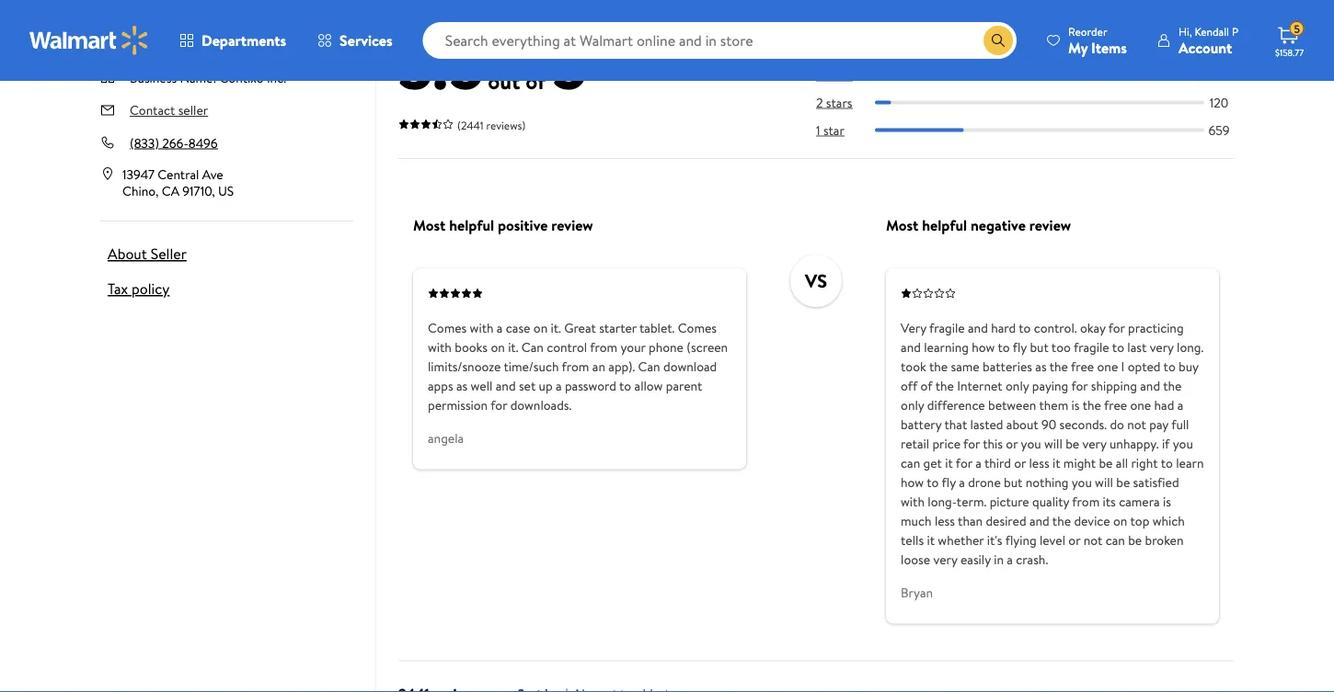 Task type: vqa. For each thing, say whether or not it's contained in the screenshot.
set
yes



Task type: describe. For each thing, give the bounding box(es) containing it.
the up level
[[1052, 512, 1071, 530]]

a up term.
[[959, 474, 965, 491]]

1 vertical spatial seller
[[178, 101, 208, 119]]

(833)
[[130, 134, 159, 152]]

(2441 reviews)
[[457, 118, 526, 134]]

tax
[[108, 279, 128, 299]]

about seller
[[108, 244, 187, 264]]

for right okay
[[1108, 319, 1125, 337]]

260
[[1208, 38, 1230, 56]]

business name: contixo inc.
[[130, 68, 286, 86]]

0 vertical spatial only
[[1006, 377, 1029, 395]]

allow
[[634, 377, 663, 395]]

2 comes from the left
[[678, 319, 717, 337]]

1 vertical spatial will
[[1095, 474, 1113, 491]]

for right paying
[[1071, 377, 1088, 395]]

Walmart Site-Wide search field
[[423, 22, 1017, 59]]

practicing
[[1128, 319, 1184, 337]]

whether
[[938, 531, 984, 549]]

name:
[[180, 68, 216, 86]]

1 star
[[816, 121, 844, 139]]

a right had
[[1177, 396, 1183, 414]]

its
[[1103, 493, 1116, 511]]

0 vertical spatial free
[[1071, 358, 1094, 376]]

services
[[340, 30, 393, 51]]

battery
[[901, 416, 942, 433]]

1 vertical spatial but
[[1004, 474, 1023, 491]]

reviews)
[[486, 118, 526, 134]]

price
[[932, 435, 961, 453]]

2 horizontal spatial it
[[1052, 454, 1060, 472]]

and down opted
[[1140, 377, 1160, 395]]

buy
[[1179, 358, 1199, 376]]

1 comes from the left
[[428, 319, 467, 337]]

positive
[[498, 215, 548, 236]]

on inside very fragile and hard to control. okay for practicing and learning how to fly but too fragile to last very long. took the same batteries as the free one i opted to buy off of the internet only paying for shipping and the only difference between them is the free one had a battery that lasted about 90 seconds. do not pay full retail price for this or you will be very unhappy. if you can get it for a third or less it might be all right to learn how to fly a drone but nothing you will be satisfied with long-term. picture quality from its camera is much less than desired and the device on top which tells it whether it's flying level or not can be broken loose very easily in a crash.
[[1113, 512, 1127, 530]]

2 stars
[[816, 93, 852, 111]]

had
[[1154, 396, 1174, 414]]

us
[[218, 182, 234, 199]]

bryan
[[901, 584, 933, 602]]

stars for 3 stars
[[826, 66, 852, 84]]

progress bar for 1248
[[875, 18, 1204, 22]]

easily
[[960, 551, 991, 569]]

broken
[[1145, 531, 1184, 549]]

set
[[519, 377, 536, 395]]

0 vertical spatial or
[[1006, 435, 1018, 453]]

seconds.
[[1060, 416, 1107, 433]]

8496
[[188, 134, 218, 152]]

1 vertical spatial not
[[1084, 531, 1102, 549]]

0 vertical spatial will
[[1044, 435, 1062, 453]]

1 horizontal spatial on
[[533, 319, 548, 337]]

quality
[[1032, 493, 1069, 511]]

tax policy
[[108, 279, 170, 299]]

(screen
[[687, 338, 728, 356]]

as inside very fragile and hard to control. okay for practicing and learning how to fly but too fragile to last very long. took the same batteries as the free one i opted to buy off of the internet only paying for shipping and the only difference between them is the free one had a battery that lasted about 90 seconds. do not pay full retail price for this or you will be very unhappy. if you can get it for a third or less it might be all right to learn how to fly a drone but nothing you will be satisfied with long-term. picture quality from its camera is much less than desired and the device on top which tells it whether it's flying level or not can be broken loose very easily in a crash.
[[1035, 358, 1047, 376]]

a right the in at the bottom
[[1007, 551, 1013, 569]]

1 vertical spatial is
[[1163, 493, 1171, 511]]

be up might
[[1066, 435, 1079, 453]]

for left this
[[963, 435, 980, 453]]

tells
[[901, 531, 924, 549]]

negative
[[971, 215, 1026, 236]]

review for most helpful positive review
[[551, 215, 593, 236]]

opted
[[1128, 358, 1161, 376]]

91710
[[182, 182, 212, 199]]

unhappy.
[[1110, 435, 1159, 453]]

stars for 5 stars
[[826, 10, 853, 28]]

as inside comes with a case on it. great starter tablet. comes with books on it. can control from your phone (screen limits/snooze time/such from an app). can download apps as well and set up a password to allow parent permission for downloads.
[[456, 377, 468, 395]]

0 vertical spatial is
[[1072, 396, 1080, 414]]

okay
[[1080, 319, 1106, 337]]

3.5
[[398, 18, 484, 111]]

pay
[[1149, 416, 1168, 433]]

camera
[[1119, 493, 1160, 511]]

a left third
[[975, 454, 982, 472]]

review for most helpful negative review
[[1029, 215, 1071, 236]]

your
[[621, 338, 646, 356]]

0 horizontal spatial on
[[491, 338, 505, 356]]

0 horizontal spatial you
[[1021, 435, 1041, 453]]

(2441
[[457, 118, 484, 134]]

well
[[471, 377, 493, 395]]

ca
[[162, 182, 179, 199]]

(2441 reviews) link
[[398, 114, 526, 134]]

1 vertical spatial free
[[1104, 396, 1127, 414]]

1 horizontal spatial one
[[1130, 396, 1151, 414]]

1 horizontal spatial but
[[1030, 338, 1049, 356]]

much
[[901, 512, 932, 530]]

0 horizontal spatial with
[[428, 338, 452, 356]]

0 horizontal spatial 5
[[551, 18, 588, 111]]

of inside 3.5 out of 5
[[526, 65, 546, 96]]

up
[[539, 377, 553, 395]]

to right hard
[[1019, 319, 1031, 337]]

reorder my items
[[1068, 23, 1127, 58]]

about seller button
[[100, 244, 194, 264]]

my
[[1068, 37, 1088, 58]]

than
[[958, 512, 983, 530]]

departments
[[201, 30, 286, 51]]

1 vertical spatial less
[[935, 512, 955, 530]]

1 horizontal spatial fly
[[1013, 338, 1027, 356]]

0 horizontal spatial seller
[[147, 12, 176, 30]]

satisfied
[[1133, 474, 1179, 491]]

1 horizontal spatial you
[[1072, 474, 1092, 491]]

control
[[547, 338, 587, 356]]

about
[[108, 244, 147, 264]]

1 vertical spatial only
[[901, 396, 924, 414]]

batteries
[[983, 358, 1032, 376]]

download
[[663, 358, 717, 376]]

contact seller
[[130, 101, 208, 119]]

level
[[1040, 531, 1065, 549]]

0 horizontal spatial it
[[927, 531, 935, 549]]

1 vertical spatial can
[[1106, 531, 1125, 549]]

books
[[455, 338, 488, 356]]

0 vertical spatial less
[[1029, 454, 1049, 472]]

p
[[1232, 23, 1238, 39]]

off
[[901, 377, 918, 395]]

1248
[[1206, 10, 1232, 28]]

to inside comes with a case on it. great starter tablet. comes with books on it. can control from your phone (screen limits/snooze time/such from an app). can download apps as well and set up a password to allow parent permission for downloads.
[[619, 377, 631, 395]]

too
[[1051, 338, 1071, 356]]

0 vertical spatial can
[[522, 338, 544, 356]]

password
[[565, 377, 616, 395]]

chino,
[[122, 182, 159, 199]]

tablet.
[[639, 319, 675, 337]]

might
[[1063, 454, 1096, 472]]

ave
[[202, 165, 223, 183]]

154
[[1210, 66, 1229, 84]]

long.
[[1177, 338, 1204, 356]]

90
[[1041, 416, 1056, 433]]

and inside comes with a case on it. great starter tablet. comes with books on it. can control from your phone (screen limits/snooze time/such from an app). can download apps as well and set up a password to allow parent permission for downloads.
[[496, 377, 516, 395]]

walmart image
[[29, 26, 149, 55]]

659
[[1209, 121, 1230, 139]]

star
[[823, 121, 844, 139]]

great
[[564, 319, 596, 337]]

1 horizontal spatial it.
[[551, 319, 561, 337]]

that
[[944, 416, 967, 433]]

progress bar for 120
[[875, 101, 1204, 104]]

and down very
[[901, 338, 921, 356]]

0 vertical spatial fragile
[[929, 319, 965, 337]]

between
[[988, 396, 1036, 414]]

reorder
[[1068, 23, 1107, 39]]



Task type: locate. For each thing, give the bounding box(es) containing it.
this
[[983, 435, 1003, 453]]

2 horizontal spatial 5
[[1294, 21, 1300, 37]]

1 horizontal spatial not
[[1127, 416, 1146, 433]]

0 horizontal spatial review
[[551, 215, 593, 236]]

of right off
[[921, 377, 933, 395]]

2 vertical spatial very
[[933, 551, 957, 569]]

stars up 3 stars
[[826, 10, 853, 28]]

starter
[[599, 319, 637, 337]]

and down "quality"
[[1029, 512, 1050, 530]]

2 review from the left
[[1029, 215, 1071, 236]]

260 button
[[816, 37, 1234, 61]]

Search search field
[[423, 22, 1017, 59]]

if
[[1162, 435, 1170, 453]]

1 horizontal spatial as
[[1035, 358, 1047, 376]]

drone
[[968, 474, 1001, 491]]

1 vertical spatial with
[[428, 338, 452, 356]]

or right third
[[1014, 454, 1026, 472]]

as up paying
[[1035, 358, 1047, 376]]

0 horizontal spatial fly
[[942, 474, 956, 491]]

0 horizontal spatial from
[[562, 358, 589, 376]]

hi, kendall p account
[[1179, 23, 1238, 58]]

0 vertical spatial fly
[[1013, 338, 1027, 356]]

can down the retail
[[901, 454, 920, 472]]

with inside very fragile and hard to control. okay for practicing and learning how to fly but too fragile to last very long. took the same batteries as the free one i opted to buy off of the internet only paying for shipping and the only difference between them is the free one had a battery that lasted about 90 seconds. do not pay full retail price for this or you will be very unhappy. if you can get it for a third or less it might be all right to learn how to fly a drone but nothing you will be satisfied with long-term. picture quality from its camera is much less than desired and the device on top which tells it whether it's flying level or not can be broken loose very easily in a crash.
[[901, 493, 925, 511]]

0 horizontal spatial one
[[1097, 358, 1118, 376]]

comes with a case on it. great starter tablet. comes with books on it. can control from your phone (screen limits/snooze time/such from an app). can download apps as well and set up a password to allow parent permission for downloads.
[[428, 319, 728, 414]]

2 vertical spatial stars
[[826, 93, 852, 111]]

4 progress bar from the top
[[875, 128, 1204, 132]]

3 progress bar from the top
[[875, 101, 1204, 104]]

0 vertical spatial on
[[533, 319, 548, 337]]

crash.
[[1016, 551, 1048, 569]]

comes up books
[[428, 319, 467, 337]]

right
[[1131, 454, 1158, 472]]

inc.
[[267, 68, 286, 86]]

of right out
[[526, 65, 546, 96]]

1 horizontal spatial most
[[886, 215, 919, 236]]

you
[[1021, 435, 1041, 453], [1173, 435, 1193, 453], [1072, 474, 1092, 491]]

only
[[1006, 377, 1029, 395], [901, 396, 924, 414]]

5 for 5 stars
[[816, 10, 823, 28]]

0 horizontal spatial not
[[1084, 531, 1102, 549]]

from up device
[[1072, 493, 1100, 511]]

to left buy
[[1164, 358, 1176, 376]]

is up which
[[1163, 493, 1171, 511]]

but left too
[[1030, 338, 1049, 356]]

you down might
[[1072, 474, 1092, 491]]

0 horizontal spatial less
[[935, 512, 955, 530]]

less up nothing at the bottom right of page
[[1029, 454, 1049, 472]]

1 vertical spatial on
[[491, 338, 505, 356]]

1 vertical spatial fly
[[942, 474, 956, 491]]

to down app). at left bottom
[[619, 377, 631, 395]]

internet
[[957, 377, 1003, 395]]

2 vertical spatial from
[[1072, 493, 1100, 511]]

lasted
[[970, 416, 1003, 433]]

2 most from the left
[[886, 215, 919, 236]]

it. down case
[[508, 338, 518, 356]]

as
[[1035, 358, 1047, 376], [456, 377, 468, 395]]

0 vertical spatial how
[[972, 338, 995, 356]]

it right tells
[[927, 531, 935, 549]]

0 horizontal spatial all
[[131, 12, 144, 30]]

business
[[130, 68, 177, 86]]

1 vertical spatial one
[[1130, 396, 1151, 414]]

1 horizontal spatial will
[[1095, 474, 1113, 491]]

very fragile and hard to control. okay for practicing and learning how to fly but too fragile to last very long. took the same batteries as the free one i opted to buy off of the internet only paying for shipping and the only difference between them is the free one had a battery that lasted about 90 seconds. do not pay full retail price for this or you will be very unhappy. if you can get it for a third or less it might be all right to learn how to fly a drone but nothing you will be satisfied with long-term. picture quality from its camera is much less than desired and the device on top which tells it whether it's flying level or not can be broken loose very easily in a crash.
[[901, 319, 1204, 569]]

policy
[[132, 279, 170, 299]]

with up books
[[470, 319, 494, 337]]

2 vertical spatial or
[[1069, 531, 1080, 549]]

central
[[158, 165, 199, 183]]

0 vertical spatial not
[[1127, 416, 1146, 433]]

for inside comes with a case on it. great starter tablet. comes with books on it. can control from your phone (screen limits/snooze time/such from an app). can download apps as well and set up a password to allow parent permission for downloads.
[[491, 396, 507, 414]]

parent
[[666, 377, 702, 395]]

and left set
[[496, 377, 516, 395]]

0 vertical spatial with
[[470, 319, 494, 337]]

as down limits/snooze
[[456, 377, 468, 395]]

0 vertical spatial seller
[[147, 12, 176, 30]]

very down whether
[[933, 551, 957, 569]]

case
[[506, 319, 530, 337]]

2 horizontal spatial with
[[901, 493, 925, 511]]

it right get
[[945, 454, 953, 472]]

search icon image
[[991, 33, 1006, 48]]

5 up $158.77
[[1294, 21, 1300, 37]]

will up its
[[1095, 474, 1113, 491]]

you down about
[[1021, 435, 1041, 453]]

but
[[1030, 338, 1049, 356], [1004, 474, 1023, 491]]

0 horizontal spatial helpful
[[449, 215, 494, 236]]

flying
[[1005, 531, 1037, 549]]

0 vertical spatial as
[[1035, 358, 1047, 376]]

1 vertical spatial all
[[1116, 454, 1128, 472]]

and
[[968, 319, 988, 337], [901, 338, 921, 356], [496, 377, 516, 395], [1140, 377, 1160, 395], [1029, 512, 1050, 530]]

for down price
[[956, 454, 972, 472]]

you right if
[[1173, 435, 1193, 453]]

one left i
[[1097, 358, 1118, 376]]

top
[[1130, 512, 1149, 530]]

stars right 2
[[826, 93, 852, 111]]

0 vertical spatial all
[[131, 12, 144, 30]]

of inside very fragile and hard to control. okay for practicing and learning how to fly but too fragile to last very long. took the same batteries as the free one i opted to buy off of the internet only paying for shipping and the only difference between them is the free one had a battery that lasted about 90 seconds. do not pay full retail price for this or you will be very unhappy. if you can get it for a third or less it might be all right to learn how to fly a drone but nothing you will be satisfied with long-term. picture quality from its camera is much less than desired and the device on top which tells it whether it's flying level or not can be broken loose very easily in a crash.
[[921, 377, 933, 395]]

2 horizontal spatial you
[[1173, 435, 1193, 453]]

5 stars
[[816, 10, 853, 28]]

stars
[[826, 10, 853, 28], [826, 66, 852, 84], [826, 93, 852, 111]]

1 most from the left
[[413, 215, 446, 236]]

to down hard
[[998, 338, 1010, 356]]

1 horizontal spatial free
[[1104, 396, 1127, 414]]

on
[[533, 319, 548, 337], [491, 338, 505, 356], [1113, 512, 1127, 530]]

progress bar
[[875, 18, 1204, 22], [875, 45, 1204, 49], [875, 101, 1204, 104], [875, 128, 1204, 132]]

2 helpful from the left
[[922, 215, 967, 236]]

the up 'seconds.'
[[1083, 396, 1101, 414]]

with up much
[[901, 493, 925, 511]]

all right shop
[[131, 12, 144, 30]]

departments button
[[164, 18, 302, 63]]

only up between
[[1006, 377, 1029, 395]]

to left last
[[1112, 338, 1124, 356]]

1 review from the left
[[551, 215, 593, 236]]

and left hard
[[968, 319, 988, 337]]

or right level
[[1069, 531, 1080, 549]]

from up an
[[590, 338, 617, 356]]

1 horizontal spatial how
[[972, 338, 995, 356]]

items
[[1091, 37, 1127, 58]]

fragile down okay
[[1074, 338, 1109, 356]]

2 horizontal spatial on
[[1113, 512, 1127, 530]]

comes up (screen
[[678, 319, 717, 337]]

can down device
[[1106, 531, 1125, 549]]

1 horizontal spatial very
[[1082, 435, 1106, 453]]

will down the 90 at the bottom of page
[[1044, 435, 1062, 453]]

on right case
[[533, 319, 548, 337]]

on left top
[[1113, 512, 1127, 530]]

1 vertical spatial as
[[456, 377, 468, 395]]

0 horizontal spatial fragile
[[929, 319, 965, 337]]

stars right 3
[[826, 66, 852, 84]]

2 progress bar from the top
[[875, 45, 1204, 49]]

0 horizontal spatial is
[[1072, 396, 1080, 414]]

can
[[522, 338, 544, 356], [638, 358, 660, 376]]

only down off
[[901, 396, 924, 414]]

tax policy button
[[100, 279, 177, 299]]

1 helpful from the left
[[449, 215, 494, 236]]

to down if
[[1161, 454, 1173, 472]]

from inside very fragile and hard to control. okay for practicing and learning how to fly but too fragile to last very long. took the same batteries as the free one i opted to buy off of the internet only paying for shipping and the only difference between them is the free one had a battery that lasted about 90 seconds. do not pay full retail price for this or you will be very unhappy. if you can get it for a third or less it might be all right to learn how to fly a drone but nothing you will be satisfied with long-term. picture quality from its camera is much less than desired and the device on top which tells it whether it's flying level or not can be broken loose very easily in a crash.
[[1072, 493, 1100, 511]]

it. up the control
[[551, 319, 561, 337]]

$158.77
[[1275, 46, 1304, 58]]

angela
[[428, 430, 464, 448]]

contact
[[130, 101, 175, 119]]

1 horizontal spatial it
[[945, 454, 953, 472]]

it up nothing at the bottom right of page
[[1052, 454, 1060, 472]]

helpful for negative
[[922, 215, 967, 236]]

3.5 out of 5
[[398, 18, 588, 111]]

1 horizontal spatial less
[[1029, 454, 1049, 472]]

2 vertical spatial on
[[1113, 512, 1127, 530]]

be right might
[[1099, 454, 1113, 472]]

about
[[1006, 416, 1038, 433]]

1 horizontal spatial helpful
[[922, 215, 967, 236]]

fly up long-
[[942, 474, 956, 491]]

0 vertical spatial it.
[[551, 319, 561, 337]]

most for most helpful negative review
[[886, 215, 919, 236]]

it.
[[551, 319, 561, 337], [508, 338, 518, 356]]

fly up batteries
[[1013, 338, 1027, 356]]

1 vertical spatial or
[[1014, 454, 1026, 472]]

free up shipping
[[1071, 358, 1094, 376]]

1 vertical spatial how
[[901, 474, 924, 491]]

vs
[[805, 268, 827, 294]]

or right this
[[1006, 435, 1018, 453]]

266-
[[162, 134, 188, 152]]

0 vertical spatial but
[[1030, 338, 1049, 356]]

1 horizontal spatial with
[[470, 319, 494, 337]]

a left case
[[497, 319, 503, 337]]

1 vertical spatial very
[[1082, 435, 1106, 453]]

not down device
[[1084, 531, 1102, 549]]

1 vertical spatial from
[[562, 358, 589, 376]]

term.
[[957, 493, 987, 511]]

review right positive at top
[[551, 215, 593, 236]]

shop
[[100, 12, 128, 30]]

0 horizontal spatial comes
[[428, 319, 467, 337]]

1 vertical spatial can
[[638, 358, 660, 376]]

can up allow at the left of the page
[[638, 358, 660, 376]]

sort by newest to oldest image
[[670, 687, 684, 693]]

can up time/such
[[522, 338, 544, 356]]

0 horizontal spatial can
[[901, 454, 920, 472]]

fragile
[[929, 319, 965, 337], [1074, 338, 1109, 356]]

for
[[1108, 319, 1125, 337], [1071, 377, 1088, 395], [491, 396, 507, 414], [963, 435, 980, 453], [956, 454, 972, 472]]

how up same at the bottom of page
[[972, 338, 995, 356]]

1 horizontal spatial review
[[1029, 215, 1071, 236]]

free up the do
[[1104, 396, 1127, 414]]

desired
[[986, 512, 1026, 530]]

picture
[[990, 493, 1029, 511]]

a right up
[[556, 377, 562, 395]]

13947 central ave chino, ca 91710 , us
[[122, 165, 234, 199]]

seller left items
[[147, 12, 176, 30]]

2 horizontal spatial from
[[1072, 493, 1100, 511]]

the down 'learning'
[[929, 358, 948, 376]]

1 horizontal spatial seller
[[178, 101, 208, 119]]

them
[[1039, 396, 1068, 414]]

seller down name:
[[178, 101, 208, 119]]

how down get
[[901, 474, 924, 491]]

out
[[488, 65, 520, 96]]

permission
[[428, 396, 488, 414]]

be down top
[[1128, 531, 1142, 549]]

app).
[[608, 358, 635, 376]]

on right books
[[491, 338, 505, 356]]

paying
[[1032, 377, 1068, 395]]

1 horizontal spatial of
[[921, 377, 933, 395]]

helpful left negative
[[922, 215, 967, 236]]

0 vertical spatial from
[[590, 338, 617, 356]]

the down too
[[1050, 358, 1068, 376]]

0 horizontal spatial only
[[901, 396, 924, 414]]

most for most helpful positive review
[[413, 215, 446, 236]]

1 vertical spatial fragile
[[1074, 338, 1109, 356]]

progress bar inside 260 button
[[875, 45, 1204, 49]]

downloads.
[[510, 396, 572, 414]]

not up unhappy.
[[1127, 416, 1146, 433]]

be up camera
[[1116, 474, 1130, 491]]

shop all seller items link
[[100, 12, 210, 30]]

most helpful negative review
[[886, 215, 1071, 236]]

1 horizontal spatial is
[[1163, 493, 1171, 511]]

0 vertical spatial of
[[526, 65, 546, 96]]

very down "practicing"
[[1150, 338, 1174, 356]]

one left had
[[1130, 396, 1151, 414]]

3 stars
[[816, 66, 852, 84]]

apps
[[428, 377, 453, 395]]

all inside very fragile and hard to control. okay for practicing and learning how to fly but too fragile to last very long. took the same batteries as the free one i opted to buy off of the internet only paying for shipping and the only difference between them is the free one had a battery that lasted about 90 seconds. do not pay full retail price for this or you will be very unhappy. if you can get it for a third or less it might be all right to learn how to fly a drone but nothing you will be satisfied with long-term. picture quality from its camera is much less than desired and the device on top which tells it whether it's flying level or not can be broken loose very easily in a crash.
[[1116, 454, 1128, 472]]

0 horizontal spatial most
[[413, 215, 446, 236]]

less down long-
[[935, 512, 955, 530]]

do
[[1110, 416, 1124, 433]]

5 right out
[[551, 18, 588, 111]]

1 horizontal spatial from
[[590, 338, 617, 356]]

review right negative
[[1029, 215, 1071, 236]]

0 horizontal spatial very
[[933, 551, 957, 569]]

one
[[1097, 358, 1118, 376], [1130, 396, 1151, 414]]

for down well
[[491, 396, 507, 414]]

to down get
[[927, 474, 939, 491]]

(833) 266-8496
[[130, 134, 218, 152]]

5 up 3
[[816, 10, 823, 28]]

hard
[[991, 319, 1016, 337]]

an
[[592, 358, 605, 376]]

all left right
[[1116, 454, 1128, 472]]

progress bar for 659
[[875, 128, 1204, 132]]

fragile up 'learning'
[[929, 319, 965, 337]]

seller
[[147, 12, 176, 30], [178, 101, 208, 119]]

full
[[1171, 416, 1189, 433]]

0 horizontal spatial can
[[522, 338, 544, 356]]

but up picture
[[1004, 474, 1023, 491]]

0 vertical spatial can
[[901, 454, 920, 472]]

long-
[[928, 493, 957, 511]]

120
[[1210, 93, 1229, 111]]

stars for 2 stars
[[826, 93, 852, 111]]

very down 'seconds.'
[[1082, 435, 1106, 453]]

helpful for positive
[[449, 215, 494, 236]]

1 vertical spatial of
[[921, 377, 933, 395]]

1 horizontal spatial comes
[[678, 319, 717, 337]]

2 horizontal spatial very
[[1150, 338, 1174, 356]]

from down the control
[[562, 358, 589, 376]]

the up difference
[[935, 377, 954, 395]]

1 progress bar from the top
[[875, 18, 1204, 22]]

services button
[[302, 18, 408, 63]]

0 vertical spatial very
[[1150, 338, 1174, 356]]

1 horizontal spatial all
[[1116, 454, 1128, 472]]

0 horizontal spatial how
[[901, 474, 924, 491]]

1 vertical spatial it.
[[508, 338, 518, 356]]

0 vertical spatial one
[[1097, 358, 1118, 376]]

seller
[[151, 244, 187, 264]]

it's
[[987, 531, 1002, 549]]

phone
[[649, 338, 684, 356]]

helpful left positive at top
[[449, 215, 494, 236]]

5 for 5
[[1294, 21, 1300, 37]]

or
[[1006, 435, 1018, 453], [1014, 454, 1026, 472], [1069, 531, 1080, 549]]

the up had
[[1163, 377, 1182, 395]]



